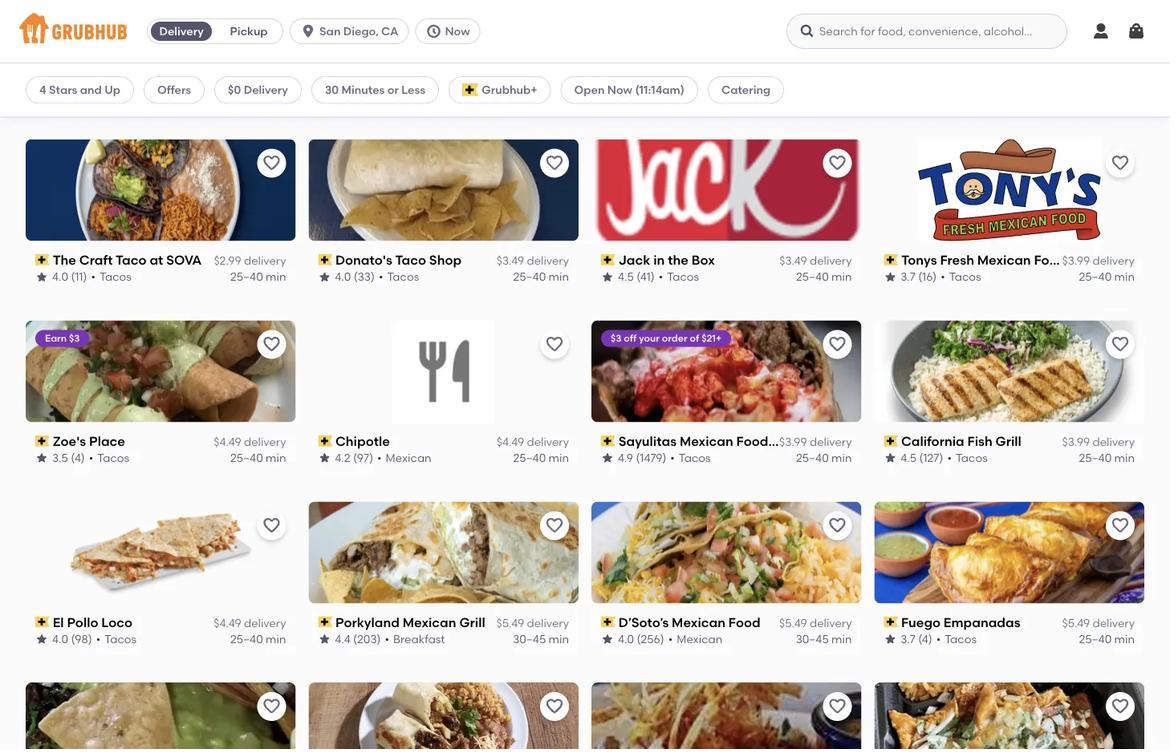 Task type: locate. For each thing, give the bounding box(es) containing it.
25–40 min for jack in the box
[[796, 270, 852, 284]]

subscription pass image left sayulitas
[[601, 436, 615, 447]]

1 horizontal spatial $3.49
[[780, 254, 807, 268]]

4.6
[[618, 89, 634, 103]]

fish right the california
[[968, 433, 993, 449]]

tacos for the craft taco at sova
[[100, 270, 132, 284]]

shop
[[426, 71, 458, 86], [429, 252, 462, 268]]

1 vertical spatial fish
[[968, 433, 993, 449]]

tacos for zoe's place
[[97, 452, 129, 465]]

tacos for donato's taco shop
[[387, 270, 419, 284]]

0 horizontal spatial fish
[[83, 71, 108, 86]]

• tacos for fuego empanadas
[[937, 633, 977, 646]]

save this restaurant image
[[262, 154, 281, 173], [545, 154, 564, 173], [828, 154, 847, 173], [1111, 154, 1130, 173], [262, 335, 281, 354], [1111, 335, 1130, 354], [262, 516, 281, 536], [262, 698, 281, 717], [545, 698, 564, 717], [1111, 698, 1130, 717]]

on the border- mira mesa logo image
[[309, 683, 579, 750]]

25–40 min for fuego empanadas
[[1079, 633, 1135, 646]]

tacos for sayulitas mexican food - mira mesa
[[679, 452, 711, 465]]

0 horizontal spatial (4)
[[71, 452, 85, 465]]

1 horizontal spatial • mexican
[[668, 633, 723, 646]]

4.2 left (97)
[[335, 452, 351, 465]]

tonys fresh mexican food logo image
[[918, 139, 1101, 241]]

mexican
[[692, 71, 746, 86], [977, 252, 1031, 268], [680, 433, 733, 449], [386, 452, 432, 465], [403, 615, 457, 630], [672, 615, 726, 630], [677, 633, 723, 646]]

$2.99 right catering
[[780, 73, 807, 86]]

• for porkyland mexican grill
[[385, 633, 390, 646]]

1 vertical spatial delivery
[[244, 83, 288, 97]]

min for kotija jr taco shop
[[549, 89, 569, 103]]

• right 3.7 (4)
[[937, 633, 941, 646]]

of
[[690, 333, 699, 344]]

• tacos down place at the bottom of the page
[[89, 452, 129, 465]]

25–40 for california fish grill
[[1079, 452, 1112, 465]]

0 horizontal spatial • mexican
[[377, 452, 432, 465]]

delivery for d'soto's mexican food
[[810, 617, 852, 630]]

mexican up breakfast
[[403, 615, 457, 630]]

porkyland mexican grill logo image
[[309, 502, 579, 604]]

1 horizontal spatial $5.49 delivery
[[779, 617, 852, 630]]

4.0
[[52, 270, 68, 284], [335, 270, 351, 284], [52, 633, 68, 646], [618, 633, 634, 646]]

2 $3.49 from the left
[[780, 254, 807, 268]]

now left (64)
[[607, 83, 633, 97]]

4.0 (33)
[[335, 270, 375, 284]]

grubhub plus flag logo image
[[462, 84, 479, 96]]

min for donato's taco shop
[[549, 270, 569, 284]]

4.0 for d'soto's
[[618, 633, 634, 646]]

2 30–45 min from the left
[[796, 633, 852, 646]]

• for chipotle
[[377, 452, 382, 465]]

delivery
[[244, 73, 286, 86], [527, 73, 569, 86], [810, 73, 852, 86], [244, 254, 286, 268], [527, 254, 569, 268], [810, 254, 852, 268], [1093, 254, 1135, 268], [244, 435, 286, 449], [527, 435, 569, 449], [810, 435, 852, 449], [1093, 435, 1135, 449], [244, 617, 286, 630], [527, 617, 569, 630], [810, 617, 852, 630], [1093, 617, 1135, 630]]

(7)
[[71, 89, 84, 103]]

• tacos down 'donato's taco shop'
[[379, 270, 419, 284]]

grubhub+
[[482, 83, 537, 97]]

• right "(98)"
[[96, 633, 101, 646]]

subscription pass image left tonys on the right top of the page
[[884, 254, 898, 266]]

0 horizontal spatial $3.49 delivery
[[497, 254, 569, 268]]

4.2 down kotija
[[335, 89, 351, 103]]

1 horizontal spatial $3
[[611, 333, 622, 344]]

0 vertical spatial delivery
[[159, 24, 204, 38]]

mexican right d'soto's
[[672, 615, 726, 630]]

0 horizontal spatial svg image
[[426, 23, 442, 39]]

$3
[[69, 333, 80, 344], [611, 333, 622, 344]]

1 $5.49 delivery from the left
[[496, 617, 569, 630]]

taco right jr
[[391, 71, 422, 86]]

$3 left the off
[[611, 333, 622, 344]]

delivery for porkyland mexican grill
[[527, 617, 569, 630]]

delivery for habaneros mexican food
[[810, 73, 852, 86]]

• right (41)
[[659, 270, 663, 284]]

25–40 for tonys fresh mexican food
[[1079, 270, 1112, 284]]

1 30–45 min from the left
[[513, 633, 569, 646]]

tacos down place at the bottom of the page
[[97, 452, 129, 465]]

0 horizontal spatial now
[[445, 24, 470, 38]]

• tacos down loco on the left of the page
[[96, 633, 137, 646]]

3.7 for tonys fresh mexican food
[[901, 270, 916, 284]]

0 vertical spatial • mexican
[[377, 452, 432, 465]]

and
[[80, 83, 102, 97]]

1 vertical spatial • mexican
[[668, 633, 723, 646]]

• for d'soto's mexican food
[[668, 633, 673, 646]]

2 30–45 from the left
[[796, 633, 829, 646]]

4.5 for california fish grill
[[901, 452, 917, 465]]

$2.99 right sova at the left
[[214, 254, 241, 268]]

• for zoe's place
[[89, 452, 93, 465]]

subscription pass image for zoe's place
[[35, 436, 50, 447]]

$3.49 delivery for donato's taco shop
[[497, 254, 569, 268]]

at
[[150, 252, 163, 268]]

fish up (7)
[[83, 71, 108, 86]]

• tacos down true fish kitchen
[[89, 89, 129, 103]]

$5.49 delivery
[[496, 617, 569, 630], [779, 617, 852, 630], [1062, 617, 1135, 630]]

2 4.2 from the top
[[335, 452, 351, 465]]

fish
[[83, 71, 108, 86], [968, 433, 993, 449]]

$3.99
[[1062, 254, 1090, 268], [779, 435, 807, 449], [1062, 435, 1090, 449]]

min for tonys fresh mexican food
[[1115, 270, 1135, 284]]

svg image inside san diego, ca button
[[300, 23, 316, 39]]

0 vertical spatial now
[[445, 24, 470, 38]]

0 horizontal spatial $3.49
[[497, 254, 524, 268]]

tacos down habaneros mexican food on the right top of the page
[[670, 89, 702, 103]]

• tacos down the
[[659, 270, 699, 284]]

subscription pass image for donato's taco shop
[[318, 254, 332, 266]]

•
[[89, 89, 93, 103], [378, 89, 383, 103], [661, 89, 666, 103], [91, 270, 96, 284], [379, 270, 383, 284], [659, 270, 663, 284], [941, 270, 946, 284], [89, 452, 93, 465], [377, 452, 382, 465], [670, 452, 675, 465], [948, 452, 952, 465], [96, 633, 101, 646], [385, 633, 390, 646], [668, 633, 673, 646], [937, 633, 941, 646]]

tacos down fresh
[[950, 270, 982, 284]]

svg image
[[1127, 22, 1146, 41], [426, 23, 442, 39]]

delivery for el pollo loco
[[244, 617, 286, 630]]

kotija jr taco shop
[[336, 71, 458, 86]]

• tacos right (1479)
[[670, 452, 711, 465]]

$3.99 for food
[[1062, 254, 1090, 268]]

30
[[325, 83, 339, 97]]

$2.99 down pickup
[[214, 73, 241, 86]]

open now (11:14am)
[[574, 83, 685, 97]]

4.0 left (256)
[[618, 633, 634, 646]]

star icon image left 4.2 (66)
[[318, 89, 331, 102]]

1 vertical spatial (4)
[[919, 633, 933, 646]]

subscription pass image for tonys fresh mexican food
[[884, 254, 898, 266]]

zoe's place logo image
[[26, 321, 296, 423]]

0 horizontal spatial 4.5
[[618, 270, 634, 284]]

jack in the box
[[619, 252, 715, 268]]

save this restaurant button for the el rey moro taco shop logo
[[257, 693, 286, 722]]

subscription pass image left jack in the top of the page
[[601, 254, 615, 266]]

subscription pass image for the craft taco at sova
[[35, 254, 50, 266]]

• tacos for tonys fresh mexican food
[[941, 270, 982, 284]]

25–40
[[230, 89, 263, 103], [230, 270, 263, 284], [513, 270, 546, 284], [796, 270, 829, 284], [1079, 270, 1112, 284], [230, 452, 263, 465], [513, 452, 546, 465], [796, 452, 829, 465], [1079, 452, 1112, 465], [230, 633, 263, 646], [1079, 633, 1112, 646]]

delivery for california fish grill
[[1093, 435, 1135, 449]]

tacos down kotija jr taco shop
[[387, 89, 419, 103]]

1 vertical spatial 3.7
[[901, 633, 916, 646]]

4.5 left (127) at the right
[[901, 452, 917, 465]]

3.7 left (16)
[[901, 270, 916, 284]]

star icon image left the '4.0 (33)'
[[318, 271, 331, 284]]

svg image
[[1092, 22, 1111, 41], [300, 23, 316, 39], [799, 23, 815, 39]]

• tacos down craft
[[91, 270, 132, 284]]

min for jack in the box
[[832, 270, 852, 284]]

breakfast
[[394, 633, 445, 646]]

25–40 min for california fish grill
[[1079, 452, 1135, 465]]

save this restaurant button for fuego empanadas  logo
[[1106, 512, 1135, 540]]

• mexican right (97)
[[377, 452, 432, 465]]

$4.49
[[214, 435, 241, 449], [497, 435, 524, 449], [214, 617, 241, 630]]

tacos down the
[[667, 270, 699, 284]]

(4) down fuego
[[919, 633, 933, 646]]

1 horizontal spatial grill
[[996, 433, 1022, 449]]

tacos down "california fish grill"
[[956, 452, 988, 465]]

star icon image left 4.0 (98)
[[35, 633, 48, 646]]

subscription pass image for chipotle
[[318, 436, 332, 447]]

0 vertical spatial 4.2
[[335, 89, 351, 103]]

order
[[662, 333, 688, 344]]

save this restaurant button for d'soto's mexican food logo
[[823, 512, 852, 540]]

4.9 (1479)
[[618, 452, 666, 465]]

• tacos down kotija jr taco shop
[[378, 89, 419, 103]]

save this restaurant image for porkyland mexican grill
[[545, 516, 564, 536]]

• tacos down fresh
[[941, 270, 982, 284]]

save this restaurant image for donato's taco shop logo
[[545, 154, 564, 173]]

minutes
[[342, 83, 385, 97]]

offers
[[157, 83, 191, 97]]

0 vertical spatial grill
[[996, 433, 1022, 449]]

subscription pass image left the
[[35, 254, 50, 266]]

d'soto's
[[619, 615, 669, 630]]

1 horizontal spatial svg image
[[1127, 22, 1146, 41]]

porkyland
[[336, 615, 400, 630]]

$2.99
[[214, 73, 241, 86], [497, 73, 524, 86], [780, 73, 807, 86], [214, 254, 241, 268]]

star icon image for fuego empanadas
[[884, 633, 897, 646]]

• right (256)
[[668, 633, 673, 646]]

taco
[[391, 71, 422, 86], [116, 252, 147, 268], [395, 252, 426, 268]]

$2.99 delivery right sova at the left
[[214, 254, 286, 268]]

star icon image for california fish grill
[[884, 452, 897, 465]]

0 horizontal spatial delivery
[[159, 24, 204, 38]]

min for el pollo loco
[[266, 633, 286, 646]]

star icon image for jack in the box
[[601, 271, 614, 284]]

tacos down the fuego empanadas
[[945, 633, 977, 646]]

food for sayulitas mexican food - mira mesa
[[736, 433, 768, 449]]

(4) right 3.5
[[71, 452, 85, 465]]

taco right donato's
[[395, 252, 426, 268]]

tacos down 'donato's taco shop'
[[387, 270, 419, 284]]

$2.99 delivery for the craft taco at sova
[[214, 254, 286, 268]]

min for porkyland mexican grill
[[549, 633, 569, 646]]

30–45 min
[[513, 633, 569, 646], [796, 633, 852, 646]]

zoe's place
[[53, 433, 125, 449]]

kitchen
[[111, 71, 160, 86]]

1 $3.49 delivery from the left
[[497, 254, 569, 268]]

0 horizontal spatial svg image
[[300, 23, 316, 39]]

delivery up offers
[[159, 24, 204, 38]]

• mexican down d'soto's mexican food
[[668, 633, 723, 646]]

4 stars and up
[[39, 83, 120, 97]]

1 horizontal spatial $5.49
[[779, 617, 807, 630]]

• for sayulitas mexican food - mira mesa
[[670, 452, 675, 465]]

star icon image
[[35, 89, 48, 102], [318, 89, 331, 102], [601, 89, 614, 102], [35, 271, 48, 284], [318, 271, 331, 284], [601, 271, 614, 284], [884, 271, 897, 284], [35, 452, 48, 465], [318, 452, 331, 465], [601, 452, 614, 465], [884, 452, 897, 465], [35, 633, 48, 646], [318, 633, 331, 646], [601, 633, 614, 646], [884, 633, 897, 646]]

star icon image left '4.5 (41)'
[[601, 271, 614, 284]]

shop down donato's taco shop logo
[[429, 252, 462, 268]]

star icon image left 3.5
[[35, 452, 48, 465]]

donato's taco shop logo image
[[309, 139, 579, 241]]

star icon image for porkyland mexican grill
[[318, 633, 331, 646]]

$2.99 delivery right catering
[[780, 73, 852, 86]]

subscription pass image for kotija jr taco shop
[[318, 73, 332, 84]]

25–40 min for true fish kitchen
[[230, 89, 286, 103]]

• down zoe's place
[[89, 452, 93, 465]]

el pollo loco logo image
[[26, 502, 296, 604]]

1 $5.49 from the left
[[496, 617, 524, 630]]

• tacos for true fish kitchen
[[89, 89, 129, 103]]

4.4
[[335, 633, 351, 646]]

• tacos down the fuego empanadas
[[937, 633, 977, 646]]

1 vertical spatial 4.5
[[901, 452, 917, 465]]

• right (11)
[[91, 270, 96, 284]]

2 3.7 from the top
[[901, 633, 916, 646]]

4.0 (98)
[[52, 633, 92, 646]]

$2.99 for true fish kitchen
[[214, 73, 241, 86]]

1 horizontal spatial (4)
[[919, 633, 933, 646]]

subscription pass image for habaneros mexican food
[[601, 73, 615, 84]]

mexican right sayulitas
[[680, 433, 733, 449]]

star icon image left 4.2 (97)
[[318, 452, 331, 465]]

4.0 down the
[[52, 270, 68, 284]]

4.0 down el
[[52, 633, 68, 646]]

0 vertical spatial 3.7
[[901, 270, 916, 284]]

the
[[53, 252, 76, 268]]

subscription pass image
[[35, 73, 50, 84], [35, 254, 50, 266], [601, 254, 615, 266], [884, 254, 898, 266], [35, 436, 50, 447], [601, 436, 615, 447], [884, 617, 898, 628]]

$4.49 for chipotle
[[497, 435, 524, 449]]

• tacos for kotija jr taco shop
[[378, 89, 419, 103]]

taco for jr
[[391, 71, 422, 86]]

save this restaurant button for chipotle logo
[[540, 330, 569, 359]]

grill for california fish grill
[[996, 433, 1022, 449]]

0 horizontal spatial 30–45 min
[[513, 633, 569, 646]]

star icon image left 3.7 (16)
[[884, 271, 897, 284]]

1 horizontal spatial $3.49 delivery
[[780, 254, 852, 268]]

• right (203)
[[385, 633, 390, 646]]

4.5 down jack in the top of the page
[[618, 270, 634, 284]]

$2.99 for kotija jr taco shop
[[497, 73, 524, 86]]

1 horizontal spatial 4.5
[[901, 452, 917, 465]]

3.5
[[52, 452, 68, 465]]

star icon image left 4.0 (256)
[[601, 633, 614, 646]]

2 $5.49 delivery from the left
[[779, 617, 852, 630]]

• right (16)
[[941, 270, 946, 284]]

star icon image left 4.6 on the top right of page
[[601, 89, 614, 102]]

• for tonys fresh mexican food
[[941, 270, 946, 284]]

0 horizontal spatial $5.49
[[496, 617, 524, 630]]

now up grubhub plus flag logo
[[445, 24, 470, 38]]

25–40 for zoe's place
[[230, 452, 263, 465]]

taco left at
[[116, 252, 147, 268]]

tacos down sayulitas mexican food - mira mesa
[[679, 452, 711, 465]]

4.0 (11)
[[52, 270, 87, 284]]

tacos for fuego empanadas
[[945, 633, 977, 646]]

• mexican
[[377, 452, 432, 465], [668, 633, 723, 646]]

save this restaurant image for el pollo loco logo
[[262, 516, 281, 536]]

(33)
[[354, 270, 375, 284]]

• right '(33)'
[[379, 270, 383, 284]]

subscription pass image left fuego
[[884, 617, 898, 628]]

1 3.7 from the top
[[901, 270, 916, 284]]

25–40 min for sayulitas mexican food - mira mesa
[[796, 452, 852, 465]]

$2.99 up 20–35
[[497, 73, 524, 86]]

star icon image left 3.7 (4)
[[884, 633, 897, 646]]

subscription pass image left zoe's
[[35, 436, 50, 447]]

tacos down loco on the left of the page
[[105, 633, 137, 646]]

$5.49
[[496, 617, 524, 630], [779, 617, 807, 630], [1062, 617, 1090, 630]]

grill down porkyland mexican grill logo
[[460, 615, 486, 630]]

the craft taco at sova logo image
[[26, 139, 296, 241]]

2 horizontal spatial $5.49 delivery
[[1062, 617, 1135, 630]]

4.0 left '(33)'
[[335, 270, 351, 284]]

2 horizontal spatial svg image
[[1092, 22, 1111, 41]]

3.7
[[901, 270, 916, 284], [901, 633, 916, 646]]

subscription pass image left true
[[35, 73, 50, 84]]

subscription pass image for fuego empanadas
[[884, 617, 898, 628]]

1 4.2 from the top
[[335, 89, 351, 103]]

0 horizontal spatial $5.49 delivery
[[496, 617, 569, 630]]

star icon image left the "4.4"
[[318, 633, 331, 646]]

star icon image left 3.6
[[35, 89, 48, 102]]

$5.49 delivery for food
[[779, 617, 852, 630]]

la palapa authentic mexican food logo image
[[874, 683, 1145, 750]]

fuego empanadas  logo image
[[874, 502, 1145, 604]]

fish for california
[[968, 433, 993, 449]]

2 $3.49 delivery from the left
[[780, 254, 852, 268]]

0 horizontal spatial 30–45
[[513, 633, 546, 646]]

save this restaurant button
[[257, 149, 286, 178], [540, 149, 569, 178], [823, 149, 852, 178], [1106, 149, 1135, 178], [257, 330, 286, 359], [540, 330, 569, 359], [823, 330, 852, 359], [1106, 330, 1135, 359], [257, 512, 286, 540], [540, 512, 569, 540], [823, 512, 852, 540], [1106, 512, 1135, 540], [257, 693, 286, 722], [540, 693, 569, 722], [823, 693, 852, 722], [1106, 693, 1135, 722]]

chipotle logo image
[[393, 321, 495, 423]]

shop right the less
[[426, 71, 458, 86]]

3.7 down fuego
[[901, 633, 916, 646]]

0 vertical spatial 4.5
[[618, 270, 634, 284]]

0 horizontal spatial $3
[[69, 333, 80, 344]]

star icon image for true fish kitchen
[[35, 89, 48, 102]]

• tacos for california fish grill
[[948, 452, 988, 465]]

0 horizontal spatial grill
[[460, 615, 486, 630]]

stars
[[49, 83, 77, 97]]

1 horizontal spatial 30–45
[[796, 633, 829, 646]]

$3.49
[[497, 254, 524, 268], [780, 254, 807, 268]]

star icon image left 4.5 (127)
[[884, 452, 897, 465]]

(97)
[[353, 452, 373, 465]]

delivery for true fish kitchen
[[244, 73, 286, 86]]

• right (7)
[[89, 89, 93, 103]]

tacos down the craft taco at sova
[[100, 270, 132, 284]]

1 horizontal spatial now
[[607, 83, 633, 97]]

• for fuego empanadas
[[937, 633, 941, 646]]

3.7 (16)
[[901, 270, 937, 284]]

4.6 (64)
[[618, 89, 657, 103]]

25–40 min for zoe's place
[[230, 452, 286, 465]]

1 horizontal spatial delivery
[[244, 83, 288, 97]]

• left or
[[378, 89, 383, 103]]

min
[[266, 89, 286, 103], [549, 89, 569, 103], [266, 270, 286, 284], [549, 270, 569, 284], [832, 270, 852, 284], [1115, 270, 1135, 284], [266, 452, 286, 465], [549, 452, 569, 465], [832, 452, 852, 465], [1115, 452, 1135, 465], [266, 633, 286, 646], [549, 633, 569, 646], [832, 633, 852, 646], [1115, 633, 1135, 646]]

3.7 for fuego empanadas
[[901, 633, 916, 646]]

• tacos for jack in the box
[[659, 270, 699, 284]]

sayulitas mexican food - mira mesa
[[619, 433, 846, 449]]

3.5 (4)
[[52, 452, 85, 465]]

1 horizontal spatial 30–45 min
[[796, 633, 852, 646]]

2 horizontal spatial $5.49
[[1062, 617, 1090, 630]]

fish for true
[[83, 71, 108, 86]]

grill down the california fish grill logo
[[996, 433, 1022, 449]]

$3 right "earn"
[[69, 333, 80, 344]]

4.2 (97)
[[335, 452, 373, 465]]

4
[[39, 83, 46, 97]]

star icon image left "4.9"
[[601, 452, 614, 465]]

25–40 for true fish kitchen
[[230, 89, 263, 103]]

save this restaurant image
[[545, 335, 564, 354], [828, 335, 847, 354], [545, 516, 564, 536], [828, 516, 847, 536], [1111, 516, 1130, 536], [828, 698, 847, 717]]

main navigation navigation
[[0, 0, 1170, 63]]

porkyland mexican grill
[[336, 615, 486, 630]]

2 $5.49 from the left
[[779, 617, 807, 630]]

save this restaurant image for tonys fresh mexican food logo
[[1111, 154, 1130, 173]]

(11:14am)
[[635, 83, 685, 97]]

4.2
[[335, 89, 351, 103], [335, 452, 351, 465]]

subscription pass image
[[318, 73, 332, 84], [601, 73, 615, 84], [318, 254, 332, 266], [318, 436, 332, 447], [884, 436, 898, 447], [35, 617, 50, 628], [318, 617, 332, 628], [601, 617, 615, 628]]

3.6 (7)
[[52, 89, 84, 103]]

• right (97)
[[377, 452, 382, 465]]

$3 off your order of $21+
[[611, 333, 722, 344]]

1 vertical spatial grill
[[460, 615, 486, 630]]

$3.49 delivery
[[497, 254, 569, 268], [780, 254, 852, 268]]

1 30–45 from the left
[[513, 633, 546, 646]]

1 vertical spatial 4.2
[[335, 452, 351, 465]]

in
[[653, 252, 665, 268]]

• right (1479)
[[670, 452, 675, 465]]

subscription pass image for d'soto's mexican food
[[601, 617, 615, 628]]

1 horizontal spatial fish
[[968, 433, 993, 449]]

• for true fish kitchen
[[89, 89, 93, 103]]

• right (127) at the right
[[948, 452, 952, 465]]

• tacos down "california fish grill"
[[948, 452, 988, 465]]

0 vertical spatial fish
[[83, 71, 108, 86]]

0 vertical spatial (4)
[[71, 452, 85, 465]]

$4.49 delivery for el pollo loco
[[214, 617, 286, 630]]

1 $3.49 from the left
[[497, 254, 524, 268]]

delivery for zoe's place
[[244, 435, 286, 449]]

4.4 (203)
[[335, 633, 381, 646]]

fresh
[[940, 252, 974, 268]]

star icon image for the craft taco at sova
[[35, 271, 48, 284]]

30–45
[[513, 633, 546, 646], [796, 633, 829, 646]]



Task type: describe. For each thing, give the bounding box(es) containing it.
25–40 for sayulitas mexican food - mira mesa
[[796, 452, 829, 465]]

25–40 for the craft taco at sova
[[230, 270, 263, 284]]

place
[[89, 433, 125, 449]]

star icon image for chipotle
[[318, 452, 331, 465]]

up
[[104, 83, 120, 97]]

(16)
[[919, 270, 937, 284]]

Search for food, convenience, alcohol... search field
[[787, 14, 1067, 49]]

less
[[402, 83, 426, 97]]

25–40 for donato's taco shop
[[513, 270, 546, 284]]

delivery inside button
[[159, 24, 204, 38]]

• breakfast
[[385, 633, 445, 646]]

4.0 for donato's
[[335, 270, 351, 284]]

star icon image for tonys fresh mexican food
[[884, 271, 897, 284]]

min for zoe's place
[[266, 452, 286, 465]]

mexican right (11:14am)
[[692, 71, 746, 86]]

star icon image for sayulitas mexican food - mira mesa
[[601, 452, 614, 465]]

$2.99 for habaneros mexican food
[[780, 73, 807, 86]]

star icon image for zoe's place
[[35, 452, 48, 465]]

california fish grill logo image
[[874, 321, 1145, 423]]

or
[[387, 83, 399, 97]]

4.5 (41)
[[618, 270, 655, 284]]

jack
[[619, 252, 650, 268]]

loco
[[101, 615, 133, 630]]

save this restaurant image for jack in the box logo
[[828, 154, 847, 173]]

true fish kitchen
[[53, 71, 160, 86]]

4.5 (127)
[[901, 452, 944, 465]]

open
[[574, 83, 605, 97]]

• right (64)
[[661, 89, 666, 103]]

3 $5.49 delivery from the left
[[1062, 617, 1135, 630]]

tonys fresh mexican food
[[901, 252, 1066, 268]]

san diego, ca button
[[290, 18, 415, 44]]

$5.49 for food
[[779, 617, 807, 630]]

the
[[668, 252, 689, 268]]

delivery for tonys fresh mexican food
[[1093, 254, 1135, 268]]

donato's
[[336, 252, 393, 268]]

star icon image for el pollo loco
[[35, 633, 48, 646]]

d'soto's mexican food logo image
[[592, 502, 862, 604]]

mexican right fresh
[[977, 252, 1031, 268]]

habaneros
[[619, 71, 689, 86]]

min for sayulitas mexican food - mira mesa
[[832, 452, 852, 465]]

save this restaurant button for porkyland mexican grill logo
[[540, 512, 569, 540]]

save this restaurant button for tonys fresh mexican food logo
[[1106, 149, 1135, 178]]

d'soto's mexican food
[[619, 615, 761, 630]]

save this restaurant button for the california fish grill logo
[[1106, 330, 1135, 359]]

star icon image for d'soto's mexican food
[[601, 633, 614, 646]]

empanadas
[[944, 615, 1021, 630]]

now button
[[415, 18, 487, 44]]

delivery for the craft taco at sova
[[244, 254, 286, 268]]

4.0 (256)
[[618, 633, 664, 646]]

4.0 for the
[[52, 270, 68, 284]]

pickup button
[[215, 18, 283, 44]]

$2.99 delivery for habaneros mexican food
[[780, 73, 852, 86]]

$3.99 for -
[[779, 435, 807, 449]]

$3.49 delivery for jack in the box
[[780, 254, 852, 268]]

subscription pass image for porkyland mexican grill
[[318, 617, 332, 628]]

mesa
[[812, 433, 846, 449]]

• tacos down habaneros mexican food on the right top of the page
[[661, 89, 702, 103]]

pickup
[[230, 24, 268, 38]]

mexican right (97)
[[386, 452, 432, 465]]

catering
[[722, 83, 771, 97]]

grill for porkyland mexican grill
[[460, 615, 486, 630]]

subscription pass image for california fish grill
[[884, 436, 898, 447]]

$3.99 delivery for food
[[1062, 254, 1135, 268]]

save this restaurant image for la palapa authentic mexican food logo
[[1111, 698, 1130, 717]]

save this restaurant button for la palapa authentic mexican food logo
[[1106, 693, 1135, 722]]

$4.49 for zoe's place
[[214, 435, 241, 449]]

delivery for kotija jr taco shop
[[527, 73, 569, 86]]

• tacos for zoe's place
[[89, 452, 129, 465]]

save this restaurant image for the california fish grill logo
[[1111, 335, 1130, 354]]

3.7 (4)
[[901, 633, 933, 646]]

tacos for kotija jr taco shop
[[387, 89, 419, 103]]

el rey moro taco shop logo image
[[26, 683, 296, 750]]

(41)
[[637, 270, 655, 284]]

chipotle
[[336, 433, 390, 449]]

30–45 for d'soto's mexican food
[[796, 633, 829, 646]]

mexican down d'soto's mexican food
[[677, 633, 723, 646]]

tacos for true fish kitchen
[[97, 89, 129, 103]]

jack in the box logo image
[[592, 139, 862, 241]]

(64)
[[637, 89, 657, 103]]

tacos for tonys fresh mexican food
[[950, 270, 982, 284]]

min for d'soto's mexican food
[[832, 633, 852, 646]]

$0
[[228, 83, 241, 97]]

$3.49 for donato's taco shop
[[497, 254, 524, 268]]

25–40 for fuego empanadas
[[1079, 633, 1112, 646]]

4.9
[[618, 452, 633, 465]]

20–35
[[513, 89, 546, 103]]

tacos for california fish grill
[[956, 452, 988, 465]]

save this restaurant image for fuego empanadas
[[1111, 516, 1130, 536]]

0 vertical spatial shop
[[426, 71, 458, 86]]

25–40 min for the craft taco at sova
[[230, 270, 286, 284]]

1 vertical spatial shop
[[429, 252, 462, 268]]

zoe's
[[53, 433, 86, 449]]

save this restaurant button for donato's taco shop logo
[[540, 149, 569, 178]]

svg image inside now button
[[426, 23, 442, 39]]

fuego
[[901, 615, 941, 630]]

• for jack in the box
[[659, 270, 663, 284]]

sova
[[166, 252, 202, 268]]

earn $3
[[45, 333, 80, 344]]

• for donato's taco shop
[[379, 270, 383, 284]]

$4.49 delivery for chipotle
[[497, 435, 569, 449]]

diego,
[[343, 24, 379, 38]]

california fish grill
[[901, 433, 1022, 449]]

donato's taco shop
[[336, 252, 462, 268]]

star icon image for kotija jr taco shop
[[318, 89, 331, 102]]

subscription pass image for el pollo loco
[[35, 617, 50, 628]]

el pollo loco
[[53, 615, 133, 630]]

• tacos for sayulitas mexican food - mira mesa
[[670, 452, 711, 465]]

el
[[53, 615, 64, 630]]

(66)
[[353, 89, 374, 103]]

off
[[624, 333, 637, 344]]

$5.49 delivery for grill
[[496, 617, 569, 630]]

1 vertical spatial now
[[607, 83, 633, 97]]

25–40 for jack in the box
[[796, 270, 829, 284]]

delivery button
[[148, 18, 215, 44]]

1 horizontal spatial svg image
[[799, 23, 815, 39]]

(1479)
[[636, 452, 666, 465]]

tacos for jack in the box
[[667, 270, 699, 284]]

25–40 min for chipotle
[[513, 452, 569, 465]]

tortilla beach by islands logo image
[[592, 683, 862, 750]]

• tacos for donato's taco shop
[[379, 270, 419, 284]]

save this restaurant image for chipotle
[[545, 335, 564, 354]]

food for d'soto's mexican food
[[729, 615, 761, 630]]

• mexican for d'soto's mexican food
[[668, 633, 723, 646]]

sayulitas mexican food - mira mesa logo image
[[592, 321, 862, 423]]

subscription pass image for jack in the box
[[601, 254, 615, 266]]

mira
[[780, 433, 809, 449]]

craft
[[79, 252, 113, 268]]

ca
[[381, 24, 398, 38]]

25–40 min for donato's taco shop
[[513, 270, 569, 284]]

save this restaurant image for the el rey moro taco shop logo
[[262, 698, 281, 717]]

$21+
[[702, 333, 722, 344]]

san diego, ca
[[320, 24, 398, 38]]

star icon image for donato's taco shop
[[318, 271, 331, 284]]

4.2 for kotija jr taco shop
[[335, 89, 351, 103]]

min for the craft taco at sova
[[266, 270, 286, 284]]

$2.99 for the craft taco at sova
[[214, 254, 241, 268]]

tonys
[[901, 252, 937, 268]]

true
[[53, 71, 80, 86]]

save this restaurant button for jack in the box logo
[[823, 149, 852, 178]]

2 $3 from the left
[[611, 333, 622, 344]]

pollo
[[67, 615, 98, 630]]

the craft taco at sova
[[53, 252, 202, 268]]

earn
[[45, 333, 67, 344]]

(127)
[[920, 452, 944, 465]]

jr
[[376, 71, 389, 86]]

your
[[639, 333, 660, 344]]

california
[[901, 433, 965, 449]]

$2.99 delivery for true fish kitchen
[[214, 73, 286, 86]]

now inside button
[[445, 24, 470, 38]]

fuego empanadas
[[901, 615, 1021, 630]]

-
[[772, 433, 777, 449]]

save this restaurant button for the craft taco at sova logo
[[257, 149, 286, 178]]

delivery for chipotle
[[527, 435, 569, 449]]

3 $5.49 from the left
[[1062, 617, 1090, 630]]

1 $3 from the left
[[69, 333, 80, 344]]

(11)
[[71, 270, 87, 284]]

$0 delivery
[[228, 83, 288, 97]]

box
[[692, 252, 715, 268]]

sayulitas
[[619, 433, 677, 449]]

25–40 for el pollo loco
[[230, 633, 263, 646]]

30 minutes or less
[[325, 83, 426, 97]]

3.6
[[52, 89, 68, 103]]

taco for craft
[[116, 252, 147, 268]]

delivery for donato's taco shop
[[527, 254, 569, 268]]

• tacos for el pollo loco
[[96, 633, 137, 646]]

20–35 min
[[513, 89, 569, 103]]



Task type: vqa. For each thing, say whether or not it's contained in the screenshot.
2nd 'Lattes' from the left
no



